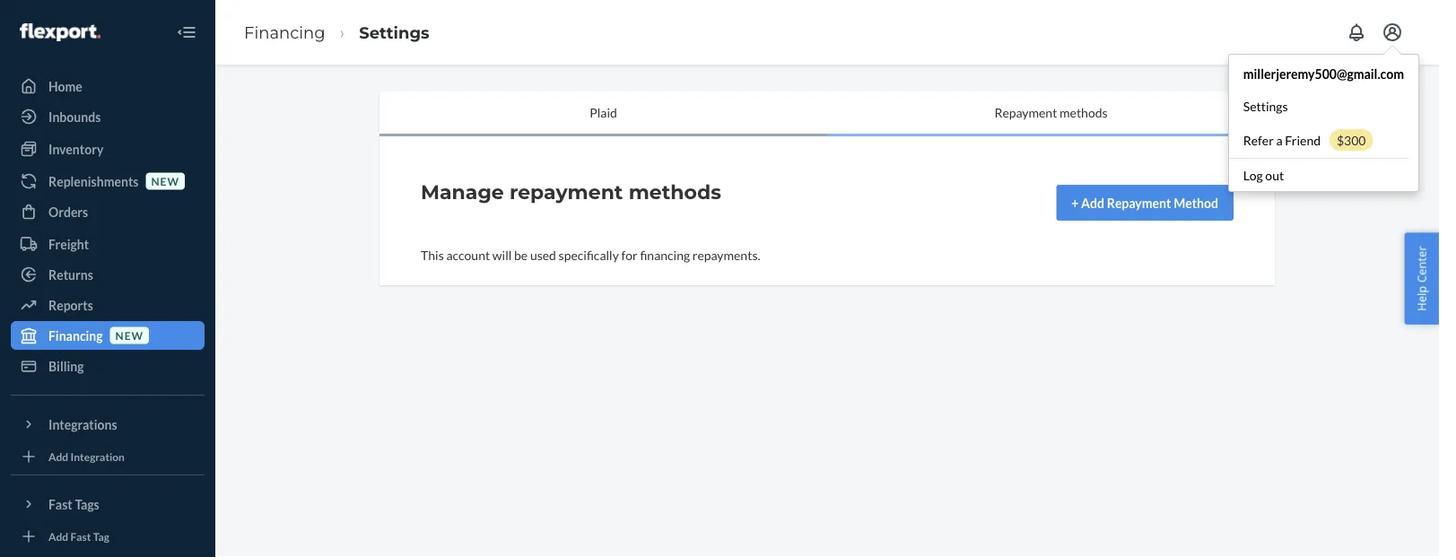 Task type: describe. For each thing, give the bounding box(es) containing it.
open account menu image
[[1382, 22, 1403, 43]]

inventory
[[48, 141, 103, 157]]

close navigation image
[[176, 22, 197, 43]]

+ add repayment method button
[[1056, 185, 1234, 221]]

0 horizontal spatial repayment
[[994, 105, 1057, 120]]

home link
[[11, 72, 205, 100]]

friend
[[1285, 132, 1321, 148]]

open notifications image
[[1346, 22, 1367, 43]]

for
[[621, 247, 638, 262]]

add inside manage repayment methods + add repayment method
[[1081, 195, 1104, 210]]

freight
[[48, 236, 89, 252]]

help center
[[1413, 246, 1430, 311]]

log out button
[[1229, 158, 1408, 191]]

out
[[1265, 167, 1284, 183]]

billing
[[48, 358, 84, 374]]

log out
[[1243, 167, 1284, 183]]

breadcrumbs navigation
[[230, 6, 444, 58]]

will
[[492, 247, 512, 262]]

1 horizontal spatial settings link
[[1229, 90, 1418, 122]]

repayment
[[510, 180, 623, 204]]

tag
[[93, 530, 109, 543]]

refer
[[1243, 132, 1274, 148]]

integration
[[70, 450, 125, 463]]

inbounds
[[48, 109, 101, 124]]

add fast tag link
[[11, 526, 205, 547]]

specifically
[[559, 247, 619, 262]]

methods inside manage repayment methods + add repayment method
[[629, 180, 721, 204]]

repayments.
[[692, 247, 760, 262]]

help
[[1413, 286, 1430, 311]]

orders
[[48, 204, 88, 219]]

returns link
[[11, 260, 205, 289]]

inbounds link
[[11, 102, 205, 131]]

financing link
[[244, 22, 325, 42]]

financing
[[640, 247, 690, 262]]

help center button
[[1405, 233, 1439, 325]]

reports link
[[11, 291, 205, 319]]

settings link inside breadcrumbs navigation
[[359, 22, 429, 42]]

repayment inside manage repayment methods + add repayment method
[[1107, 195, 1171, 210]]

add fast tag
[[48, 530, 109, 543]]

settings inside breadcrumbs navigation
[[359, 22, 429, 42]]

log
[[1243, 167, 1263, 183]]

this account will be used specifically for financing repayments.
[[421, 247, 760, 262]]

reports
[[48, 297, 93, 313]]

returns
[[48, 267, 93, 282]]

fast tags
[[48, 497, 99, 512]]

millerjeremy500@gmail.com link
[[1229, 57, 1418, 90]]

millerjeremy500@gmail.com
[[1243, 66, 1404, 81]]

be
[[514, 247, 528, 262]]

manage repayment methods + add repayment method
[[421, 180, 1218, 210]]



Task type: vqa. For each thing, say whether or not it's contained in the screenshot.
Inventory
yes



Task type: locate. For each thing, give the bounding box(es) containing it.
0 vertical spatial settings
[[359, 22, 429, 42]]

add integration link
[[11, 446, 205, 467]]

0 vertical spatial settings link
[[359, 22, 429, 42]]

new for financing
[[115, 329, 144, 342]]

1 horizontal spatial repayment
[[1107, 195, 1171, 210]]

0 vertical spatial methods
[[1060, 105, 1108, 120]]

0 horizontal spatial settings link
[[359, 22, 429, 42]]

inventory link
[[11, 135, 205, 163]]

freight link
[[11, 230, 205, 258]]

0 horizontal spatial settings
[[359, 22, 429, 42]]

refer a friend
[[1243, 132, 1321, 148]]

method
[[1174, 195, 1218, 210]]

add down fast tags
[[48, 530, 68, 543]]

fast
[[48, 497, 72, 512], [70, 530, 91, 543]]

fast tags button
[[11, 490, 205, 519]]

+
[[1072, 195, 1079, 210]]

replenishments
[[48, 174, 139, 189]]

1 vertical spatial financing
[[48, 328, 103, 343]]

this
[[421, 247, 444, 262]]

repayment methods
[[994, 105, 1108, 120]]

settings link
[[359, 22, 429, 42], [1229, 90, 1418, 122]]

1 horizontal spatial financing
[[244, 22, 325, 42]]

fast inside fast tags dropdown button
[[48, 497, 72, 512]]

1 horizontal spatial methods
[[1060, 105, 1108, 120]]

0 vertical spatial new
[[151, 174, 179, 187]]

add left 'integration'
[[48, 450, 68, 463]]

settings
[[359, 22, 429, 42], [1243, 98, 1288, 113]]

2 vertical spatial add
[[48, 530, 68, 543]]

0 horizontal spatial new
[[115, 329, 144, 342]]

add integration
[[48, 450, 125, 463]]

new
[[151, 174, 179, 187], [115, 329, 144, 342]]

integrations button
[[11, 410, 205, 439]]

add for add integration
[[48, 450, 68, 463]]

1 vertical spatial settings
[[1243, 98, 1288, 113]]

add for add fast tag
[[48, 530, 68, 543]]

a
[[1276, 132, 1283, 148]]

0 horizontal spatial methods
[[629, 180, 721, 204]]

1 vertical spatial add
[[48, 450, 68, 463]]

add right +
[[1081, 195, 1104, 210]]

0 vertical spatial repayment
[[994, 105, 1057, 120]]

0 vertical spatial add
[[1081, 195, 1104, 210]]

orders link
[[11, 197, 205, 226]]

center
[[1413, 246, 1430, 283]]

billing link
[[11, 352, 205, 380]]

fast inside add fast tag link
[[70, 530, 91, 543]]

home
[[48, 79, 82, 94]]

1 horizontal spatial new
[[151, 174, 179, 187]]

manage
[[421, 180, 504, 204]]

flexport logo image
[[20, 23, 100, 41]]

financing
[[244, 22, 325, 42], [48, 328, 103, 343]]

tags
[[75, 497, 99, 512]]

new up orders link
[[151, 174, 179, 187]]

1 vertical spatial methods
[[629, 180, 721, 204]]

1 vertical spatial new
[[115, 329, 144, 342]]

1 vertical spatial fast
[[70, 530, 91, 543]]

1 vertical spatial repayment
[[1107, 195, 1171, 210]]

$300
[[1337, 132, 1366, 148]]

fast left tag
[[70, 530, 91, 543]]

integrations
[[48, 417, 117, 432]]

1 vertical spatial settings link
[[1229, 90, 1418, 122]]

used
[[530, 247, 556, 262]]

0 horizontal spatial financing
[[48, 328, 103, 343]]

new down reports link
[[115, 329, 144, 342]]

add
[[1081, 195, 1104, 210], [48, 450, 68, 463], [48, 530, 68, 543]]

new for replenishments
[[151, 174, 179, 187]]

fast left tags
[[48, 497, 72, 512]]

repayment
[[994, 105, 1057, 120], [1107, 195, 1171, 210]]

0 vertical spatial financing
[[244, 22, 325, 42]]

financing inside breadcrumbs navigation
[[244, 22, 325, 42]]

methods
[[1060, 105, 1108, 120], [629, 180, 721, 204]]

account
[[446, 247, 490, 262]]

0 vertical spatial fast
[[48, 497, 72, 512]]

plaid
[[590, 105, 617, 120]]

1 horizontal spatial settings
[[1243, 98, 1288, 113]]



